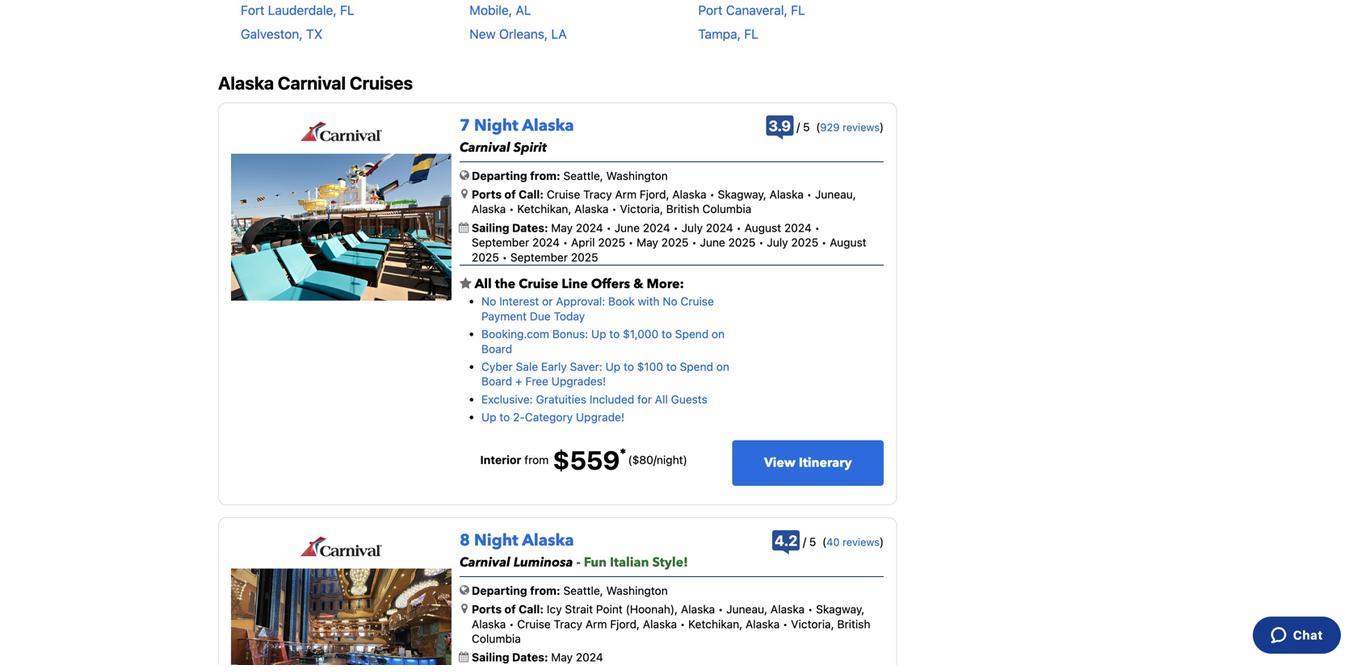 Task type: describe. For each thing, give the bounding box(es) containing it.
2 board from the top
[[482, 375, 513, 389]]

map marker image for 8 night alaska
[[461, 604, 468, 615]]

no interest or approval: book with no cruise payment due today link
[[482, 295, 714, 323]]

new orleans, la
[[470, 26, 567, 42]]

british inside victoria, british columbia
[[838, 618, 871, 631]]

sale
[[516, 360, 538, 374]]

bonus:
[[553, 328, 589, 341]]

+
[[516, 375, 523, 389]]

for
[[638, 393, 652, 406]]

fort lauderdale, fl
[[241, 3, 355, 18]]

5 for 8 night alaska
[[810, 536, 817, 549]]

spirit
[[514, 139, 547, 157]]

seattle, for 7 night alaska
[[564, 169, 604, 182]]

washington for 8 night alaska
[[607, 585, 668, 598]]

• ketchikan, alaska • victoria, british columbia
[[506, 203, 752, 216]]

dates: for 7 night alaska
[[512, 221, 549, 235]]

globe image for 7 night alaska
[[460, 170, 470, 181]]

saver:
[[570, 360, 603, 374]]

mobile, al link
[[470, 3, 531, 18]]

victoria, inside victoria, british columbia
[[791, 618, 835, 631]]

0 vertical spatial skagway,
[[718, 188, 767, 201]]

upgrade!
[[576, 411, 625, 424]]

40 reviews link
[[827, 537, 880, 549]]

departing for 7 night alaska
[[472, 169, 528, 182]]

&
[[634, 276, 644, 293]]

8
[[460, 530, 470, 552]]

ports for 8 night alaska
[[472, 603, 502, 617]]

call: for 7 night alaska
[[519, 188, 544, 201]]

approval:
[[556, 295, 606, 309]]

2-
[[513, 411, 525, 424]]

0 vertical spatial victoria,
[[620, 203, 663, 216]]

$559
[[553, 445, 620, 476]]

) for 8 night alaska
[[880, 536, 884, 549]]

gratuities
[[536, 393, 587, 406]]

(hoonah),
[[626, 603, 678, 617]]

1 vertical spatial up
[[606, 360, 621, 374]]

3.9
[[769, 117, 791, 135]]

carnival for 7
[[460, 139, 511, 157]]

line
[[562, 276, 588, 293]]

cyber
[[482, 360, 513, 374]]

tampa, fl
[[699, 26, 759, 42]]

7
[[460, 115, 470, 137]]

cruise up april
[[547, 188, 580, 201]]

la
[[552, 26, 567, 42]]

$100
[[637, 360, 664, 374]]

1 vertical spatial on
[[717, 360, 730, 374]]

8 night alaska carnival luminosa - fun italian style!
[[460, 530, 688, 572]]

tampa,
[[699, 26, 741, 42]]

• september 2025
[[499, 251, 599, 264]]

0 vertical spatial spend
[[675, 328, 709, 341]]

0 horizontal spatial british
[[666, 203, 700, 216]]

1 horizontal spatial july
[[767, 236, 788, 249]]

globe image for 8 night alaska
[[460, 585, 470, 596]]

( for 7 night alaska
[[816, 120, 821, 134]]

0 vertical spatial arm
[[615, 188, 637, 201]]

may 2024 • june 2024 • july 2024 • august 2024 • september 2024 • april 2025 • may 2025 • june 2025 • july 2025
[[472, 221, 820, 249]]

cruise up or
[[519, 276, 559, 293]]

ports for 7 night alaska
[[472, 188, 502, 201]]

due
[[530, 310, 551, 323]]

0 horizontal spatial juneau,
[[727, 603, 768, 617]]

interior from $559
[[480, 445, 620, 476]]

all inside no interest or approval: book with no cruise payment due today booking.com bonus: up to $1,000 to spend on board cyber sale early saver: up to $100 to spend on board + free upgrades! exclusive: gratuities included for all guests up to 2-category upgrade!
[[655, 393, 668, 406]]

booking.com
[[482, 328, 550, 341]]

with
[[638, 295, 660, 309]]

1 horizontal spatial june
[[700, 236, 726, 249]]

) for 7 night alaska
[[880, 120, 884, 134]]

of for 7 night alaska
[[505, 188, 516, 201]]

1 vertical spatial /
[[654, 454, 657, 467]]

icy
[[547, 603, 562, 617]]

included
[[590, 393, 635, 406]]

0 vertical spatial fjord,
[[640, 188, 670, 201]]

cyber sale early saver: up to $100 to spend on board + free upgrades! link
[[482, 360, 730, 389]]

night for 7
[[474, 115, 519, 137]]

1 vertical spatial ketchikan,
[[689, 618, 743, 631]]

929 reviews link
[[821, 121, 880, 133]]

exclusive: gratuities included for all guests link
[[482, 393, 708, 406]]

luminosa
[[514, 554, 573, 572]]

departing from: seattle, washington for 8 night alaska
[[472, 585, 668, 598]]

may for may 2024 • june 2024 • july 2024 • august 2024 • september 2024 • april 2025 • may 2025 • june 2025 • july 2025
[[551, 221, 573, 235]]

interest
[[500, 295, 539, 309]]

($80
[[628, 454, 654, 467]]

from
[[525, 454, 549, 467]]

2 vertical spatial up
[[482, 411, 497, 424]]

0 vertical spatial all
[[475, 276, 492, 293]]

of for 8 night alaska
[[505, 603, 516, 617]]

map marker image for 7 night alaska
[[461, 188, 468, 200]]

early
[[541, 360, 567, 374]]

calendar image for 8 night alaska
[[459, 653, 469, 663]]

up to 2-category upgrade! link
[[482, 411, 625, 424]]

offers
[[591, 276, 630, 293]]

port canaveral, fl
[[699, 3, 806, 18]]

view itinerary link
[[733, 441, 884, 487]]

tx
[[306, 26, 323, 42]]

1 board from the top
[[482, 343, 513, 356]]

point
[[596, 603, 623, 617]]

from: for 8 night alaska
[[530, 585, 561, 598]]

cruise down the "icy"
[[517, 618, 551, 631]]

skagway, inside the skagway, alaska
[[816, 603, 865, 617]]

orleans,
[[499, 26, 548, 42]]

reviews for 8 night alaska
[[843, 537, 880, 549]]

0 horizontal spatial june
[[615, 221, 640, 235]]

no interest or approval: book with no cruise payment due today booking.com bonus: up to $1,000 to spend on board cyber sale early saver: up to $100 to spend on board + free upgrades! exclusive: gratuities included for all guests up to 2-category upgrade!
[[482, 295, 730, 424]]

1 vertical spatial september
[[511, 251, 568, 264]]

fl for port canaveral, fl
[[791, 3, 806, 18]]

carnival cruise line image for 7 night alaska
[[300, 121, 383, 142]]

1 vertical spatial arm
[[586, 618, 607, 631]]

7 night alaska carnival spirit
[[460, 115, 574, 157]]

al
[[516, 3, 531, 18]]

-
[[577, 554, 581, 572]]

carnival cruise line image for 8 night alaska
[[300, 537, 383, 558]]

all the cruise line offers & more:
[[472, 276, 684, 293]]

itinerary
[[799, 454, 852, 472]]

carnival for 8
[[460, 554, 511, 572]]

calendar image for 7 night alaska
[[459, 223, 469, 233]]

5 for 7 night alaska
[[803, 120, 810, 134]]

port canaveral, fl link
[[699, 3, 806, 18]]

fort lauderdale, fl link
[[241, 3, 355, 18]]

more:
[[647, 276, 684, 293]]

929
[[821, 121, 840, 133]]

canaveral,
[[726, 3, 788, 18]]

category
[[525, 411, 573, 424]]

mobile,
[[470, 3, 513, 18]]

upgrades!
[[552, 375, 606, 389]]

sailing for 7 night alaska
[[472, 221, 510, 235]]

juneau, inside juneau, alaska
[[815, 188, 856, 201]]

cruise tracy arm fjord, alaska • skagway, alaska
[[547, 188, 804, 201]]

1 horizontal spatial fl
[[745, 26, 759, 42]]

mobile, al
[[470, 3, 531, 18]]

to left $100
[[624, 360, 634, 374]]

to right $1,000 at the left of the page
[[662, 328, 672, 341]]

0 vertical spatial up
[[592, 328, 607, 341]]

2025 inside august 2025
[[472, 251, 499, 264]]

reviews for 7 night alaska
[[843, 121, 880, 133]]

interior
[[480, 454, 522, 467]]



Task type: locate. For each thing, give the bounding box(es) containing it.
may for may 2024
[[551, 652, 573, 665]]

night inside 8 night alaska carnival luminosa - fun italian style!
[[474, 530, 519, 552]]

tracy up the • ketchikan, alaska • victoria, british columbia
[[584, 188, 612, 201]]

0 vertical spatial seattle,
[[564, 169, 604, 182]]

departing down luminosa
[[472, 585, 528, 598]]

2 no from the left
[[663, 295, 678, 309]]

new orleans, la link
[[470, 26, 567, 42]]

ports of call: down spirit
[[472, 188, 544, 201]]

0 horizontal spatial no
[[482, 295, 497, 309]]

2 washington from the top
[[607, 585, 668, 598]]

no up payment
[[482, 295, 497, 309]]

2 night from the top
[[474, 530, 519, 552]]

call:
[[519, 188, 544, 201], [519, 603, 544, 617]]

italian
[[610, 554, 649, 572]]

tampa, fl link
[[699, 26, 759, 42]]

alaska carnival cruises
[[218, 72, 413, 93]]

september
[[472, 236, 530, 249], [511, 251, 568, 264]]

of left the "icy"
[[505, 603, 516, 617]]

1 vertical spatial skagway,
[[816, 603, 865, 617]]

1 vertical spatial 5
[[810, 536, 817, 549]]

arm down point
[[586, 618, 607, 631]]

may down the • ketchikan, alaska • victoria, british columbia
[[637, 236, 659, 249]]

board down cyber
[[482, 375, 513, 389]]

september inside may 2024 • june 2024 • july 2024 • august 2024 • september 2024 • april 2025 • may 2025 • june 2025 • july 2025
[[472, 236, 530, 249]]

1 vertical spatial all
[[655, 393, 668, 406]]

map marker image down '8'
[[461, 604, 468, 615]]

seattle, up strait
[[564, 585, 604, 598]]

1 dates: from the top
[[512, 221, 549, 235]]

view itinerary
[[765, 454, 852, 472]]

globe image
[[460, 170, 470, 181], [460, 585, 470, 596]]

0 horizontal spatial all
[[475, 276, 492, 293]]

1 sailing dates: from the top
[[472, 221, 551, 235]]

0 vertical spatial carnival
[[278, 72, 346, 93]]

2 reviews from the top
[[843, 537, 880, 549]]

2 seattle, from the top
[[564, 585, 604, 598]]

1 vertical spatial carnival cruise line image
[[300, 537, 383, 558]]

1 of from the top
[[505, 188, 516, 201]]

carnival down tx
[[278, 72, 346, 93]]

alaska inside 7 night alaska carnival spirit
[[522, 115, 574, 137]]

1 horizontal spatial victoria,
[[791, 618, 835, 631]]

0 vertical spatial call:
[[519, 188, 544, 201]]

august
[[745, 221, 782, 235], [830, 236, 867, 249]]

0 horizontal spatial july
[[682, 221, 703, 235]]

on
[[712, 328, 725, 341], [717, 360, 730, 374]]

1 vertical spatial (
[[823, 536, 827, 549]]

carnival cruise line image
[[300, 121, 383, 142], [300, 537, 383, 558]]

1 globe image from the top
[[460, 170, 470, 181]]

today
[[554, 310, 585, 323]]

night right '8'
[[474, 530, 519, 552]]

( for 8 night alaska
[[823, 536, 827, 549]]

ports left the "icy"
[[472, 603, 502, 617]]

night inside 7 night alaska carnival spirit
[[474, 115, 519, 137]]

may down the "icy"
[[551, 652, 573, 665]]

ketchikan, down icy strait point (hoonah), alaska • juneau, alaska
[[689, 618, 743, 631]]

carnival
[[278, 72, 346, 93], [460, 139, 511, 157], [460, 554, 511, 572]]

0 horizontal spatial skagway,
[[718, 188, 767, 201]]

reviews
[[843, 121, 880, 133], [843, 537, 880, 549]]

globe image down the 7
[[460, 170, 470, 181]]

calendar image
[[459, 223, 469, 233], [459, 653, 469, 663]]

1 from: from the top
[[530, 169, 561, 182]]

2 departing from the top
[[472, 585, 528, 598]]

1 vertical spatial june
[[700, 236, 726, 249]]

fl down port canaveral, fl
[[745, 26, 759, 42]]

2 sailing from the top
[[472, 652, 510, 665]]

sailing dates: for 8 night alaska
[[472, 652, 551, 665]]

1 vertical spatial ports
[[472, 603, 502, 617]]

free
[[526, 375, 549, 389]]

( inside 4.2 / 5 ( 40 reviews )
[[823, 536, 827, 549]]

0 vertical spatial sailing dates:
[[472, 221, 551, 235]]

1 vertical spatial board
[[482, 375, 513, 389]]

guests
[[671, 393, 708, 406]]

0 vertical spatial ports of call:
[[472, 188, 544, 201]]

carnival cruise line image up carnival luminosa image
[[300, 537, 383, 558]]

2024
[[576, 221, 603, 235], [643, 221, 671, 235], [706, 221, 734, 235], [785, 221, 812, 235], [533, 236, 560, 249], [576, 652, 603, 665]]

seattle, for 8 night alaska
[[564, 585, 604, 598]]

1 vertical spatial columbia
[[472, 633, 521, 646]]

fl for fort lauderdale, fl
[[340, 3, 355, 18]]

/ for 8 night alaska
[[803, 536, 807, 549]]

2 vertical spatial may
[[551, 652, 573, 665]]

1 ports from the top
[[472, 188, 502, 201]]

1 map marker image from the top
[[461, 188, 468, 200]]

1 horizontal spatial august
[[830, 236, 867, 249]]

1 departing from: seattle, washington from the top
[[472, 169, 668, 182]]

2 ports from the top
[[472, 603, 502, 617]]

1 vertical spatial sailing
[[472, 652, 510, 665]]

0 vertical spatial columbia
[[703, 203, 752, 216]]

1 washington from the top
[[607, 169, 668, 182]]

0 vertical spatial juneau,
[[815, 188, 856, 201]]

1 ports of call: from the top
[[472, 188, 544, 201]]

2 globe image from the top
[[460, 585, 470, 596]]

1 seattle, from the top
[[564, 169, 604, 182]]

1 carnival cruise line image from the top
[[300, 121, 383, 142]]

departing
[[472, 169, 528, 182], [472, 585, 528, 598]]

ports of call:
[[472, 188, 544, 201], [472, 603, 544, 617]]

5
[[803, 120, 810, 134], [810, 536, 817, 549]]

reviews right 40
[[843, 537, 880, 549]]

)
[[880, 120, 884, 134], [880, 536, 884, 549]]

august inside august 2025
[[830, 236, 867, 249]]

(
[[816, 120, 821, 134], [823, 536, 827, 549]]

0 horizontal spatial victoria,
[[620, 203, 663, 216]]

columbia inside victoria, british columbia
[[472, 633, 521, 646]]

/ inside 3.9 / 5 ( 929 reviews )
[[797, 120, 800, 134]]

from: up the "icy"
[[530, 585, 561, 598]]

2 sailing dates: from the top
[[472, 652, 551, 665]]

5 left 929
[[803, 120, 810, 134]]

1 horizontal spatial skagway,
[[816, 603, 865, 617]]

spend up guests
[[680, 360, 714, 374]]

( right "3.9"
[[816, 120, 821, 134]]

0 vertical spatial ketchikan,
[[517, 203, 572, 216]]

1 vertical spatial tracy
[[554, 618, 583, 631]]

1 departing from the top
[[472, 169, 528, 182]]

2 from: from the top
[[530, 585, 561, 598]]

alaska inside juneau, alaska
[[472, 203, 506, 216]]

on right $100
[[717, 360, 730, 374]]

2 map marker image from the top
[[461, 604, 468, 615]]

1 horizontal spatial juneau,
[[815, 188, 856, 201]]

departing from: seattle, washington up strait
[[472, 585, 668, 598]]

ports of call: for 8 night alaska
[[472, 603, 544, 617]]

0 vertical spatial reviews
[[843, 121, 880, 133]]

0 horizontal spatial august
[[745, 221, 782, 235]]

all right for at the bottom of the page
[[655, 393, 668, 406]]

1 vertical spatial calendar image
[[459, 653, 469, 663]]

alaska inside the skagway, alaska
[[472, 618, 506, 631]]

may up april
[[551, 221, 573, 235]]

1 horizontal spatial tracy
[[584, 188, 612, 201]]

fjord,
[[640, 188, 670, 201], [610, 618, 640, 631]]

1 vertical spatial victoria,
[[791, 618, 835, 631]]

2 horizontal spatial fl
[[791, 3, 806, 18]]

sailing dates: up • september 2025
[[472, 221, 551, 235]]

carnival inside 8 night alaska carnival luminosa - fun italian style!
[[460, 554, 511, 572]]

to
[[610, 328, 620, 341], [662, 328, 672, 341], [624, 360, 634, 374], [667, 360, 677, 374], [500, 411, 510, 424]]

carnival inside 7 night alaska carnival spirit
[[460, 139, 511, 157]]

style!
[[653, 554, 688, 572]]

1 vertical spatial departing
[[472, 585, 528, 598]]

sailing dates:
[[472, 221, 551, 235], [472, 652, 551, 665]]

map marker image
[[461, 188, 468, 200], [461, 604, 468, 615]]

2 call: from the top
[[519, 603, 544, 617]]

5 inside 3.9 / 5 ( 929 reviews )
[[803, 120, 810, 134]]

1 vertical spatial night
[[474, 530, 519, 552]]

to left $1,000 at the left of the page
[[610, 328, 620, 341]]

0 vertical spatial 5
[[803, 120, 810, 134]]

night right the 7
[[474, 115, 519, 137]]

2 ports of call: from the top
[[472, 603, 544, 617]]

1 calendar image from the top
[[459, 223, 469, 233]]

1 vertical spatial departing from: seattle, washington
[[472, 585, 668, 598]]

icy strait point (hoonah), alaska • juneau, alaska
[[547, 603, 805, 617]]

5 left 40
[[810, 536, 817, 549]]

1 vertical spatial washington
[[607, 585, 668, 598]]

washington for 7 night alaska
[[607, 169, 668, 182]]

galveston,
[[241, 26, 303, 42]]

reviews inside 4.2 / 5 ( 40 reviews )
[[843, 537, 880, 549]]

star image
[[460, 278, 472, 290]]

1 vertical spatial dates:
[[512, 652, 549, 665]]

1 horizontal spatial ketchikan,
[[689, 618, 743, 631]]

juneau,
[[815, 188, 856, 201], [727, 603, 768, 617]]

june
[[615, 221, 640, 235], [700, 236, 726, 249]]

august 2025
[[472, 236, 867, 264]]

departing from: seattle, washington for 7 night alaska
[[472, 169, 668, 182]]

board up cyber
[[482, 343, 513, 356]]

cruise inside no interest or approval: book with no cruise payment due today booking.com bonus: up to $1,000 to spend on board cyber sale early saver: up to $100 to spend on board + free upgrades! exclusive: gratuities included for all guests up to 2-category upgrade!
[[681, 295, 714, 309]]

0 vertical spatial of
[[505, 188, 516, 201]]

) inside 3.9 / 5 ( 929 reviews )
[[880, 120, 884, 134]]

0 vertical spatial (
[[816, 120, 821, 134]]

ports of call: left the "icy"
[[472, 603, 544, 617]]

) right 40
[[880, 536, 884, 549]]

cruises
[[350, 72, 413, 93]]

1 vertical spatial of
[[505, 603, 516, 617]]

2 ) from the top
[[880, 536, 884, 549]]

0 horizontal spatial fl
[[340, 3, 355, 18]]

0 vertical spatial )
[[880, 120, 884, 134]]

/ inside 4.2 / 5 ( 40 reviews )
[[803, 536, 807, 549]]

port
[[699, 3, 723, 18]]

reviews right 929
[[843, 121, 880, 133]]

2 dates: from the top
[[512, 652, 549, 665]]

0 vertical spatial british
[[666, 203, 700, 216]]

dates: for 8 night alaska
[[512, 652, 549, 665]]

1 no from the left
[[482, 295, 497, 309]]

june down cruise tracy arm fjord, alaska • skagway, alaska
[[700, 236, 726, 249]]

call: down spirit
[[519, 188, 544, 201]]

from: for 7 night alaska
[[530, 169, 561, 182]]

new
[[470, 26, 496, 42]]

•
[[710, 188, 715, 201], [804, 188, 815, 201], [509, 203, 514, 216], [612, 203, 617, 216], [607, 221, 612, 235], [674, 221, 679, 235], [737, 221, 742, 235], [815, 221, 820, 235], [563, 236, 568, 249], [629, 236, 634, 249], [692, 236, 697, 249], [759, 236, 764, 249], [819, 236, 830, 249], [502, 251, 508, 264], [718, 603, 724, 617], [805, 603, 816, 617], [509, 618, 514, 631], [680, 618, 686, 631], [780, 618, 791, 631]]

4.2
[[775, 533, 798, 550]]

1 vertical spatial juneau,
[[727, 603, 768, 617]]

) right 929
[[880, 120, 884, 134]]

0 vertical spatial washington
[[607, 169, 668, 182]]

fjord, down point
[[610, 618, 640, 631]]

2 carnival cruise line image from the top
[[300, 537, 383, 558]]

arm
[[615, 188, 637, 201], [586, 618, 607, 631]]

1 vertical spatial from:
[[530, 585, 561, 598]]

galveston, tx link
[[241, 26, 323, 42]]

0 vertical spatial /
[[797, 120, 800, 134]]

to left 2-
[[500, 411, 510, 424]]

1 vertical spatial )
[[880, 536, 884, 549]]

seattle, up the • ketchikan, alaska • victoria, british columbia
[[564, 169, 604, 182]]

/ right asterisk image
[[654, 454, 657, 467]]

0 horizontal spatial columbia
[[472, 633, 521, 646]]

($80 / night)
[[628, 454, 688, 467]]

0 vertical spatial may
[[551, 221, 573, 235]]

sailing for 8 night alaska
[[472, 652, 510, 665]]

( right 4.2
[[823, 536, 827, 549]]

• cruise tracy arm fjord, alaska • ketchikan, alaska
[[506, 618, 780, 631]]

( inside 3.9 / 5 ( 929 reviews )
[[816, 120, 821, 134]]

april
[[571, 236, 595, 249]]

ports down 7 night alaska carnival spirit
[[472, 188, 502, 201]]

exclusive:
[[482, 393, 533, 406]]

dates: up • september 2025
[[512, 221, 549, 235]]

$1,000
[[623, 328, 659, 341]]

or
[[542, 295, 553, 309]]

on right $1,000 at the left of the page
[[712, 328, 725, 341]]

1 horizontal spatial (
[[823, 536, 827, 549]]

2 of from the top
[[505, 603, 516, 617]]

fl right canaveral,
[[791, 3, 806, 18]]

booking.com bonus: up to $1,000 to spend on board link
[[482, 328, 725, 356]]

carnival cruise line image down alaska carnival cruises
[[300, 121, 383, 142]]

all right star icon
[[475, 276, 492, 293]]

galveston, tx
[[241, 26, 323, 42]]

sailing dates: for 7 night alaska
[[472, 221, 551, 235]]

40
[[827, 537, 840, 549]]

to right $100
[[667, 360, 677, 374]]

cruise down more:
[[681, 295, 714, 309]]

0 vertical spatial map marker image
[[461, 188, 468, 200]]

) inside 4.2 / 5 ( 40 reviews )
[[880, 536, 884, 549]]

carnival down '8'
[[460, 554, 511, 572]]

1 vertical spatial globe image
[[460, 585, 470, 596]]

1 sailing from the top
[[472, 221, 510, 235]]

strait
[[565, 603, 593, 617]]

carnival down the 7
[[460, 139, 511, 157]]

0 horizontal spatial arm
[[586, 618, 607, 631]]

night)
[[657, 454, 688, 467]]

alaska inside 8 night alaska carnival luminosa - fun italian style!
[[522, 530, 574, 552]]

departing down spirit
[[472, 169, 528, 182]]

0 vertical spatial departing
[[472, 169, 528, 182]]

arm up the • ketchikan, alaska • victoria, british columbia
[[615, 188, 637, 201]]

washington up the • ketchikan, alaska • victoria, british columbia
[[607, 169, 668, 182]]

/ right "3.9"
[[797, 120, 800, 134]]

1 vertical spatial fjord,
[[610, 618, 640, 631]]

call: left the "icy"
[[519, 603, 544, 617]]

ketchikan, up • september 2025
[[517, 203, 572, 216]]

washington up (hoonah),
[[607, 585, 668, 598]]

tracy
[[584, 188, 612, 201], [554, 618, 583, 631]]

1 vertical spatial carnival
[[460, 139, 511, 157]]

1 vertical spatial may
[[637, 236, 659, 249]]

juneau, alaska
[[472, 188, 856, 216]]

1 horizontal spatial columbia
[[703, 203, 752, 216]]

board
[[482, 343, 513, 356], [482, 375, 513, 389]]

sailing dates: down the "icy"
[[472, 652, 551, 665]]

night for 8
[[474, 530, 519, 552]]

0 vertical spatial on
[[712, 328, 725, 341]]

asterisk image
[[620, 449, 626, 455]]

1 night from the top
[[474, 115, 519, 137]]

2 vertical spatial carnival
[[460, 554, 511, 572]]

2 calendar image from the top
[[459, 653, 469, 663]]

skagway,
[[718, 188, 767, 201], [816, 603, 865, 617]]

juneau, down 929
[[815, 188, 856, 201]]

of down spirit
[[505, 188, 516, 201]]

carnival spirit image
[[231, 154, 452, 301]]

fl
[[340, 3, 355, 18], [791, 3, 806, 18], [745, 26, 759, 42]]

reviews inside 3.9 / 5 ( 929 reviews )
[[843, 121, 880, 133]]

1 vertical spatial british
[[838, 618, 871, 631]]

1 horizontal spatial /
[[797, 120, 800, 134]]

may 2024
[[551, 652, 603, 665]]

2 vertical spatial /
[[803, 536, 807, 549]]

august inside may 2024 • june 2024 • july 2024 • august 2024 • september 2024 • april 2025 • may 2025 • june 2025 • july 2025
[[745, 221, 782, 235]]

june down the • ketchikan, alaska • victoria, british columbia
[[615, 221, 640, 235]]

juneau, up victoria, british columbia
[[727, 603, 768, 617]]

1 ) from the top
[[880, 120, 884, 134]]

0 vertical spatial ports
[[472, 188, 502, 201]]

1 horizontal spatial british
[[838, 618, 871, 631]]

/ right 4.2
[[803, 536, 807, 549]]

1 vertical spatial spend
[[680, 360, 714, 374]]

dates: left may 2024
[[512, 652, 549, 665]]

the
[[495, 276, 516, 293]]

departing from: seattle, washington down spirit
[[472, 169, 668, 182]]

0 vertical spatial from:
[[530, 169, 561, 182]]

1 reviews from the top
[[843, 121, 880, 133]]

no
[[482, 295, 497, 309], [663, 295, 678, 309]]

3.9 / 5 ( 929 reviews )
[[769, 117, 884, 135]]

1 vertical spatial map marker image
[[461, 604, 468, 615]]

0 vertical spatial calendar image
[[459, 223, 469, 233]]

5 inside 4.2 / 5 ( 40 reviews )
[[810, 536, 817, 549]]

departing for 8 night alaska
[[472, 585, 528, 598]]

no down more:
[[663, 295, 678, 309]]

1 call: from the top
[[519, 188, 544, 201]]

call: for 8 night alaska
[[519, 603, 544, 617]]

british
[[666, 203, 700, 216], [838, 618, 871, 631]]

sailing
[[472, 221, 510, 235], [472, 652, 510, 665]]

up down the exclusive:
[[482, 411, 497, 424]]

book
[[609, 295, 635, 309]]

tracy down strait
[[554, 618, 583, 631]]

payment
[[482, 310, 527, 323]]

globe image down '8'
[[460, 585, 470, 596]]

up down no interest or approval: book with no cruise payment due today link
[[592, 328, 607, 341]]

departing from: seattle, washington
[[472, 169, 668, 182], [472, 585, 668, 598]]

1 vertical spatial ports of call:
[[472, 603, 544, 617]]

0 vertical spatial july
[[682, 221, 703, 235]]

dates:
[[512, 221, 549, 235], [512, 652, 549, 665]]

up right the saver: at the left bottom
[[606, 360, 621, 374]]

1 vertical spatial seattle,
[[564, 585, 604, 598]]

map marker image down the 7
[[461, 188, 468, 200]]

1 vertical spatial call:
[[519, 603, 544, 617]]

carnival luminosa image
[[231, 569, 452, 666]]

0 vertical spatial august
[[745, 221, 782, 235]]

0 vertical spatial tracy
[[584, 188, 612, 201]]

fun
[[584, 554, 607, 572]]

1 vertical spatial august
[[830, 236, 867, 249]]

/ for 7 night alaska
[[797, 120, 800, 134]]

2 departing from: seattle, washington from the top
[[472, 585, 668, 598]]

fl right lauderdale,
[[340, 3, 355, 18]]

0 horizontal spatial tracy
[[554, 618, 583, 631]]

ports of call: for 7 night alaska
[[472, 188, 544, 201]]

0 vertical spatial september
[[472, 236, 530, 249]]

washington
[[607, 169, 668, 182], [607, 585, 668, 598]]

0 horizontal spatial /
[[654, 454, 657, 467]]

ketchikan,
[[517, 203, 572, 216], [689, 618, 743, 631]]

skagway, alaska
[[472, 603, 865, 631]]

spend right $1,000 at the left of the page
[[675, 328, 709, 341]]

view
[[765, 454, 796, 472]]

fjord, up the • ketchikan, alaska • victoria, british columbia
[[640, 188, 670, 201]]

fort
[[241, 3, 265, 18]]

0 horizontal spatial (
[[816, 120, 821, 134]]

from: down spirit
[[530, 169, 561, 182]]



Task type: vqa. For each thing, say whether or not it's contained in the screenshot.
8 Night Alaska Ports
yes



